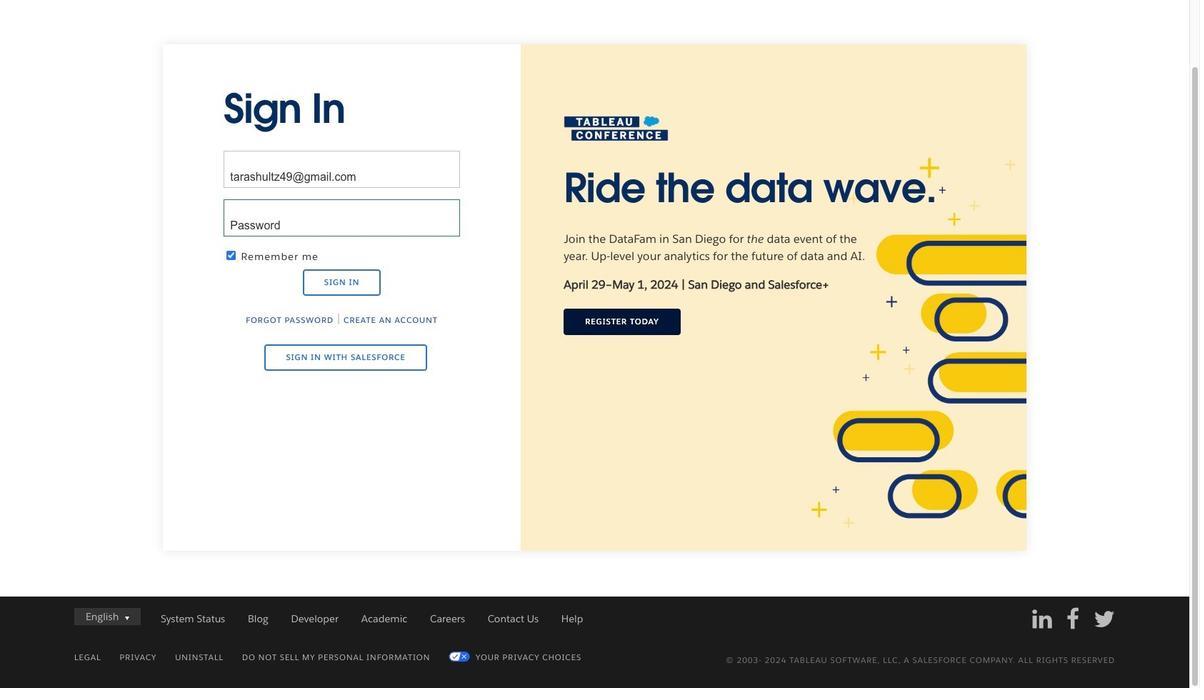 Task type: describe. For each thing, give the bounding box(es) containing it.
Password password field
[[224, 200, 460, 237]]

tableau conference image
[[564, 116, 669, 142]]



Task type: vqa. For each thing, say whether or not it's contained in the screenshot.
Tableau Software image
no



Task type: locate. For each thing, give the bounding box(es) containing it.
None checkbox
[[227, 251, 236, 260]]

Email email field
[[224, 151, 460, 188]]



